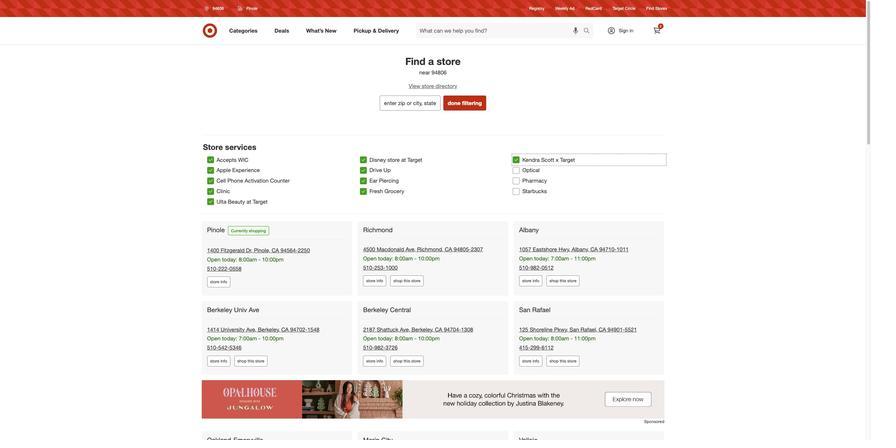 Task type: vqa. For each thing, say whether or not it's contained in the screenshot.
Cozy )
no



Task type: locate. For each thing, give the bounding box(es) containing it.
shop this store down 0512
[[550, 279, 577, 284]]

10:00pm
[[418, 255, 440, 262], [262, 256, 284, 263], [262, 335, 284, 342], [418, 335, 440, 342]]

today: inside 4500 macdonald ave, richmond, ca 94805-2307 open today: 8:00am - 10:00pm 510-253-1000
[[378, 255, 393, 262]]

richmond
[[363, 226, 393, 234]]

2 11:00pm from the top
[[574, 335, 596, 342]]

ca inside 1414 university ave, berkeley, ca 94702-1548 open today: 7:00am - 10:00pm 510-542-5346
[[281, 326, 289, 333]]

2187 shattuck ave, berkeley, ca 94704-1308 open today: 8:00am - 10:00pm 510-982-3726
[[363, 326, 473, 351]]

shop this store down 6112
[[550, 359, 577, 364]]

open down the 2187 on the bottom left of page
[[363, 335, 377, 342]]

san left rafael
[[519, 306, 530, 314]]

info for san rafael
[[533, 359, 539, 364]]

info down 222-
[[220, 280, 227, 285]]

6112
[[542, 344, 554, 351]]

enter zip or city, state
[[384, 100, 436, 106]]

open down 1414
[[207, 335, 221, 342]]

at
[[401, 156, 406, 163], [247, 198, 251, 205]]

store info link down 542-
[[207, 356, 230, 367]]

apple experience
[[217, 167, 260, 174]]

ca inside 1057 eastshore hwy, albany, ca 94710-1011 open today: 7:00am - 11:00pm 510-982-0512
[[591, 246, 598, 253]]

Ear Piercing checkbox
[[360, 178, 367, 184]]

ca right the rafael,
[[599, 326, 606, 333]]

shop down 1000 at bottom
[[393, 279, 403, 284]]

- inside 1057 eastshore hwy, albany, ca 94710-1011 open today: 7:00am - 11:00pm 510-982-0512
[[571, 255, 573, 262]]

today: down fitzgerald
[[222, 256, 237, 263]]

find for a
[[405, 55, 426, 67]]

0 horizontal spatial berkeley
[[207, 306, 232, 314]]

8:00am for berkeley central
[[395, 335, 413, 342]]

today: inside 1414 university ave, berkeley, ca 94702-1548 open today: 7:00am - 10:00pm 510-542-5346
[[222, 335, 237, 342]]

today: inside 1400 fitzgerald dr, pinole, ca 94564-2250 open today: 8:00am - 10:00pm 510-222-0558
[[222, 256, 237, 263]]

982- down eastshore
[[530, 264, 542, 271]]

ave, left richmond,
[[406, 246, 416, 253]]

125
[[519, 326, 528, 333]]

open inside 1400 fitzgerald dr, pinole, ca 94564-2250 open today: 8:00am - 10:00pm 510-222-0558
[[207, 256, 221, 263]]

94806
[[213, 6, 224, 11], [432, 69, 447, 76]]

8:00am up 1000 at bottom
[[395, 255, 413, 262]]

ear
[[369, 177, 378, 184]]

1 horizontal spatial 7:00am
[[551, 255, 569, 262]]

store right a
[[437, 55, 461, 67]]

8:00am inside 125 shoreline pkwy, san rafael, ca 94901-5521 open today: 8:00am - 11:00pm 415-299-6112
[[551, 335, 569, 342]]

kendra
[[522, 156, 540, 163]]

drive up
[[369, 167, 391, 174]]

- for pinole
[[258, 256, 261, 263]]

university
[[221, 326, 245, 333]]

8:00am inside 4500 macdonald ave, richmond, ca 94805-2307 open today: 8:00am - 10:00pm 510-253-1000
[[395, 255, 413, 262]]

pinole up the categories link at the top left of the page
[[246, 6, 258, 11]]

berkeley up 1414
[[207, 306, 232, 314]]

5346
[[229, 344, 242, 351]]

- down 1414 university ave, berkeley, ca 94702-1548 link
[[258, 335, 261, 342]]

- inside 1400 fitzgerald dr, pinole, ca 94564-2250 open today: 8:00am - 10:00pm 510-222-0558
[[258, 256, 261, 263]]

510- down the 1400
[[207, 265, 218, 272]]

open down 1057
[[519, 255, 533, 262]]

Kendra Scott x Target checkbox
[[513, 157, 520, 163]]

ave, inside 1414 university ave, berkeley, ca 94702-1548 open today: 7:00am - 10:00pm 510-542-5346
[[246, 326, 256, 333]]

1 vertical spatial pinole
[[207, 226, 225, 234]]

today: down 'university'
[[222, 335, 237, 342]]

ca inside 4500 macdonald ave, richmond, ca 94805-2307 open today: 8:00am - 10:00pm 510-253-1000
[[445, 246, 452, 253]]

510- for richmond
[[363, 264, 374, 271]]

1 horizontal spatial pinole
[[246, 6, 258, 11]]

filtering
[[462, 100, 482, 106]]

shop this store button for berkeley univ ave
[[234, 356, 268, 367]]

store info
[[366, 279, 383, 284], [522, 279, 539, 284], [210, 280, 227, 285], [210, 359, 227, 364], [366, 359, 383, 364], [522, 359, 539, 364]]

ca inside the 2187 shattuck ave, berkeley, ca 94704-1308 open today: 8:00am - 10:00pm 510-982-3726
[[435, 326, 442, 333]]

7:00am for berkeley univ ave
[[239, 335, 257, 342]]

today: for berkeley univ ave
[[222, 335, 237, 342]]

view
[[409, 83, 420, 89]]

store info link for berkeley central
[[363, 356, 386, 367]]

10:00pm for berkeley univ ave
[[262, 335, 284, 342]]

0 vertical spatial san
[[519, 306, 530, 314]]

1 vertical spatial san
[[570, 326, 579, 333]]

94806 left pinole dropdown button
[[213, 6, 224, 11]]

ca left 94704-
[[435, 326, 442, 333]]

1 horizontal spatial at
[[401, 156, 406, 163]]

Starbucks checkbox
[[513, 188, 520, 195]]

- down 125 shoreline pkwy, san rafael, ca 94901-5521 link
[[571, 335, 573, 342]]

1 horizontal spatial berkeley
[[363, 306, 388, 314]]

berkeley, left 94704-
[[412, 326, 433, 333]]

today: for albany
[[534, 255, 549, 262]]

at right "beauty" at the top of page
[[247, 198, 251, 205]]

0 vertical spatial 982-
[[530, 264, 542, 271]]

today: for pinole
[[222, 256, 237, 263]]

today: for richmond
[[378, 255, 393, 262]]

store services
[[203, 142, 256, 152]]

berkeley
[[207, 306, 232, 314], [363, 306, 388, 314]]

94806 button
[[200, 2, 231, 15]]

berkeley, inside 1414 university ave, berkeley, ca 94702-1548 open today: 7:00am - 10:00pm 510-542-5346
[[258, 326, 280, 333]]

weekly
[[555, 6, 568, 11]]

info down 253-
[[377, 279, 383, 284]]

510- inside 1400 fitzgerald dr, pinole, ca 94564-2250 open today: 8:00am - 10:00pm 510-222-0558
[[207, 265, 218, 272]]

services
[[225, 142, 256, 152]]

today: inside 1057 eastshore hwy, albany, ca 94710-1011 open today: 7:00am - 11:00pm 510-982-0512
[[534, 255, 549, 262]]

at for beauty
[[247, 198, 251, 205]]

982- down the shattuck
[[374, 344, 386, 351]]

11:00pm down the rafael,
[[574, 335, 596, 342]]

10:00pm inside 4500 macdonald ave, richmond, ca 94805-2307 open today: 8:00am - 10:00pm 510-253-1000
[[418, 255, 440, 262]]

1000
[[386, 264, 398, 271]]

info for albany
[[533, 279, 539, 284]]

richmond link
[[363, 226, 394, 234]]

shop for san rafael
[[550, 359, 559, 364]]

Clinic checkbox
[[207, 188, 214, 195]]

7:00am up "5346"
[[239, 335, 257, 342]]

currently
[[231, 228, 248, 233]]

ulta
[[217, 198, 226, 205]]

0 horizontal spatial pinole
[[207, 226, 225, 234]]

7:00am inside 1057 eastshore hwy, albany, ca 94710-1011 open today: 7:00am - 11:00pm 510-982-0512
[[551, 255, 569, 262]]

richmond,
[[417, 246, 443, 253]]

Fresh Grocery checkbox
[[360, 188, 367, 195]]

san right pkwy,
[[570, 326, 579, 333]]

shop this store down 3726
[[393, 359, 421, 364]]

- for richmond
[[415, 255, 417, 262]]

4500 macdonald ave, richmond, ca 94805-2307 open today: 8:00am - 10:00pm 510-253-1000
[[363, 246, 483, 271]]

store info down 222-
[[210, 280, 227, 285]]

today: down the shattuck
[[378, 335, 393, 342]]

2 berkeley from the left
[[363, 306, 388, 314]]

city,
[[413, 100, 423, 106]]

1 vertical spatial 982-
[[374, 344, 386, 351]]

94806 inside find a store near 94806
[[432, 69, 447, 76]]

1 horizontal spatial 94806
[[432, 69, 447, 76]]

berkeley central link
[[363, 306, 412, 314]]

510- down the 2187 on the bottom left of page
[[363, 344, 374, 351]]

- down 1057 eastshore hwy, albany, ca 94710-1011 link
[[571, 255, 573, 262]]

store info down 253-
[[366, 279, 383, 284]]

berkeley up the 2187 on the bottom left of page
[[363, 306, 388, 314]]

ca
[[445, 246, 452, 253], [591, 246, 598, 253], [272, 247, 279, 254], [281, 326, 289, 333], [435, 326, 442, 333], [599, 326, 606, 333]]

store info link down 253-
[[363, 276, 386, 287]]

in
[[630, 28, 633, 33]]

shoreline
[[530, 326, 553, 333]]

categories link
[[223, 23, 266, 38]]

today: down macdonald
[[378, 255, 393, 262]]

shop this store button down "5346"
[[234, 356, 268, 367]]

ave, inside 4500 macdonald ave, richmond, ca 94805-2307 open today: 8:00am - 10:00pm 510-253-1000
[[406, 246, 416, 253]]

info for richmond
[[377, 279, 383, 284]]

find inside find stores link
[[646, 6, 654, 11]]

8:00am for pinole
[[239, 256, 257, 263]]

&
[[373, 27, 377, 34]]

shop this store button for albany
[[546, 276, 580, 287]]

shop down 0512
[[550, 279, 559, 284]]

ave, for berkeley central
[[400, 326, 410, 333]]

0 horizontal spatial 7:00am
[[239, 335, 257, 342]]

find up near
[[405, 55, 426, 67]]

2 berkeley, from the left
[[412, 326, 433, 333]]

store info down 510-982-3726 'link'
[[366, 359, 383, 364]]

125 shoreline pkwy, san rafael, ca 94901-5521 open today: 8:00am - 11:00pm 415-299-6112
[[519, 326, 637, 351]]

berkeley,
[[258, 326, 280, 333], [412, 326, 433, 333]]

1 horizontal spatial find
[[646, 6, 654, 11]]

1 11:00pm from the top
[[574, 255, 596, 262]]

ca for berkeley univ ave
[[281, 326, 289, 333]]

store down 510-982-3726 'link'
[[366, 359, 375, 364]]

near
[[419, 69, 430, 76]]

94901-
[[608, 326, 625, 333]]

store info link down 299-
[[519, 356, 542, 367]]

10:00pm inside 1414 university ave, berkeley, ca 94702-1548 open today: 7:00am - 10:00pm 510-542-5346
[[262, 335, 284, 342]]

shattuck
[[377, 326, 398, 333]]

Drive Up checkbox
[[360, 167, 367, 174]]

0 horizontal spatial 94806
[[213, 6, 224, 11]]

target for ulta beauty at target
[[253, 198, 268, 205]]

search
[[580, 28, 597, 35]]

1 horizontal spatial san
[[570, 326, 579, 333]]

7:00am inside 1414 university ave, berkeley, ca 94702-1548 open today: 7:00am - 10:00pm 510-542-5346
[[239, 335, 257, 342]]

510- inside the 2187 shattuck ave, berkeley, ca 94704-1308 open today: 8:00am - 10:00pm 510-982-3726
[[363, 344, 374, 351]]

2187
[[363, 326, 375, 333]]

target circle link
[[613, 6, 636, 11]]

berkeley, inside the 2187 shattuck ave, berkeley, ca 94704-1308 open today: 8:00am - 10:00pm 510-982-3726
[[412, 326, 433, 333]]

- for albany
[[571, 255, 573, 262]]

info down 542-
[[220, 359, 227, 364]]

ca for berkeley central
[[435, 326, 442, 333]]

8:00am inside 1400 fitzgerald dr, pinole, ca 94564-2250 open today: 8:00am - 10:00pm 510-222-0558
[[239, 256, 257, 263]]

open inside 1414 university ave, berkeley, ca 94702-1548 open today: 7:00am - 10:00pm 510-542-5346
[[207, 335, 221, 342]]

0558
[[229, 265, 242, 272]]

store up up
[[387, 156, 400, 163]]

510- inside 4500 macdonald ave, richmond, ca 94805-2307 open today: 8:00am - 10:00pm 510-253-1000
[[363, 264, 374, 271]]

this down the 2187 shattuck ave, berkeley, ca 94704-1308 open today: 8:00am - 10:00pm 510-982-3726 at the bottom of page
[[404, 359, 410, 364]]

san
[[519, 306, 530, 314], [570, 326, 579, 333]]

2187 shattuck ave, berkeley, ca 94704-1308 link
[[363, 326, 473, 333]]

0 horizontal spatial find
[[405, 55, 426, 67]]

8:00am for richmond
[[395, 255, 413, 262]]

sign in link
[[601, 23, 644, 38]]

10:00pm down 1414 university ave, berkeley, ca 94702-1548 link
[[262, 335, 284, 342]]

ave, right 'university'
[[246, 326, 256, 333]]

store right view
[[422, 83, 434, 89]]

this
[[404, 279, 410, 284], [560, 279, 566, 284], [248, 359, 254, 364], [404, 359, 410, 364], [560, 359, 566, 364]]

sign in
[[619, 28, 633, 33]]

2250
[[298, 247, 310, 254]]

this down 4500 macdonald ave, richmond, ca 94805-2307 open today: 8:00am - 10:00pm 510-253-1000
[[404, 279, 410, 284]]

10:00pm down richmond,
[[418, 255, 440, 262]]

shop this store button down 6112
[[546, 356, 580, 367]]

11:00pm down albany,
[[574, 255, 596, 262]]

shop this store button for richmond
[[390, 276, 424, 287]]

299-
[[530, 344, 542, 351]]

982- inside the 2187 shattuck ave, berkeley, ca 94704-1308 open today: 8:00am - 10:00pm 510-982-3726
[[374, 344, 386, 351]]

ave, for berkeley univ ave
[[246, 326, 256, 333]]

store info down the 510-982-0512 link
[[522, 279, 539, 284]]

today: down shoreline
[[534, 335, 549, 342]]

store info link down 510-982-3726 'link'
[[363, 356, 386, 367]]

510- down 1057
[[519, 264, 530, 271]]

hwy,
[[559, 246, 570, 253]]

store info down 299-
[[522, 359, 539, 364]]

advertisement region
[[202, 380, 664, 419]]

open for richmond
[[363, 255, 377, 262]]

0 vertical spatial 7:00am
[[551, 255, 569, 262]]

0 vertical spatial at
[[401, 156, 406, 163]]

0 vertical spatial find
[[646, 6, 654, 11]]

starbucks
[[522, 188, 547, 195]]

shop this store button for berkeley central
[[390, 356, 424, 367]]

ave, inside the 2187 shattuck ave, berkeley, ca 94704-1308 open today: 8:00am - 10:00pm 510-982-3726
[[400, 326, 410, 333]]

open up 415-
[[519, 335, 533, 342]]

0 vertical spatial pinole
[[246, 6, 258, 11]]

find stores
[[646, 6, 667, 11]]

store down 542-
[[210, 359, 219, 364]]

info down the 510-982-0512 link
[[533, 279, 539, 284]]

10:00pm inside the 2187 shattuck ave, berkeley, ca 94704-1308 open today: 8:00am - 10:00pm 510-982-3726
[[418, 335, 440, 342]]

Apple Experience checkbox
[[207, 167, 214, 174]]

1 vertical spatial at
[[247, 198, 251, 205]]

94806 inside dropdown button
[[213, 6, 224, 11]]

- for berkeley central
[[415, 335, 417, 342]]

ave
[[249, 306, 259, 314]]

1 vertical spatial 94806
[[432, 69, 447, 76]]

7:00am
[[551, 255, 569, 262], [239, 335, 257, 342]]

1 berkeley from the left
[[207, 306, 232, 314]]

info down 510-982-3726 'link'
[[377, 359, 383, 364]]

open down 4500
[[363, 255, 377, 262]]

2307
[[471, 246, 483, 253]]

open inside 4500 macdonald ave, richmond, ca 94805-2307 open today: 8:00am - 10:00pm 510-253-1000
[[363, 255, 377, 262]]

this for albany
[[560, 279, 566, 284]]

0 vertical spatial 11:00pm
[[574, 255, 596, 262]]

info down 299-
[[533, 359, 539, 364]]

store down 222-
[[210, 280, 219, 285]]

berkeley for berkeley univ ave
[[207, 306, 232, 314]]

accepts wic
[[217, 156, 248, 163]]

10:00pm inside 1400 fitzgerald dr, pinole, ca 94564-2250 open today: 8:00am - 10:00pm 510-222-0558
[[262, 256, 284, 263]]

510- inside 1057 eastshore hwy, albany, ca 94710-1011 open today: 7:00am - 11:00pm 510-982-0512
[[519, 264, 530, 271]]

10:00pm for pinole
[[262, 256, 284, 263]]

shop down 3726
[[393, 359, 403, 364]]

open inside 1057 eastshore hwy, albany, ca 94710-1011 open today: 7:00am - 11:00pm 510-982-0512
[[519, 255, 533, 262]]

berkeley, down ave
[[258, 326, 280, 333]]

1 vertical spatial 11:00pm
[[574, 335, 596, 342]]

10:00pm down 2187 shattuck ave, berkeley, ca 94704-1308 link
[[418, 335, 440, 342]]

store info link down the 510-982-0512 link
[[519, 276, 542, 287]]

1 berkeley, from the left
[[258, 326, 280, 333]]

this down 1414 university ave, berkeley, ca 94702-1548 open today: 7:00am - 10:00pm 510-542-5346
[[248, 359, 254, 364]]

today: for berkeley central
[[378, 335, 393, 342]]

shop
[[393, 279, 403, 284], [550, 279, 559, 284], [237, 359, 246, 364], [393, 359, 403, 364], [550, 359, 559, 364]]

- inside 1414 university ave, berkeley, ca 94702-1548 open today: 7:00am - 10:00pm 510-542-5346
[[258, 335, 261, 342]]

kendra scott x target
[[522, 156, 575, 163]]

- inside 4500 macdonald ave, richmond, ca 94805-2307 open today: 8:00am - 10:00pm 510-253-1000
[[415, 255, 417, 262]]

store down 1414 university ave, berkeley, ca 94702-1548 open today: 7:00am - 10:00pm 510-542-5346
[[255, 359, 264, 364]]

94564-
[[281, 247, 298, 254]]

ca inside 1400 fitzgerald dr, pinole, ca 94564-2250 open today: 8:00am - 10:00pm 510-222-0558
[[272, 247, 279, 254]]

this down 1057 eastshore hwy, albany, ca 94710-1011 open today: 7:00am - 11:00pm 510-982-0512 at right
[[560, 279, 566, 284]]

pickup
[[354, 27, 371, 34]]

find left stores
[[646, 6, 654, 11]]

at right disney at the left of the page
[[401, 156, 406, 163]]

1 vertical spatial find
[[405, 55, 426, 67]]

0 horizontal spatial berkeley,
[[258, 326, 280, 333]]

ca left 94702-
[[281, 326, 289, 333]]

state
[[424, 100, 436, 106]]

- down 2187 shattuck ave, berkeley, ca 94704-1308 link
[[415, 335, 417, 342]]

4500 macdonald ave, richmond, ca 94805-2307 link
[[363, 246, 483, 253]]

Cell Phone Activation Counter checkbox
[[207, 178, 214, 184]]

fresh grocery
[[369, 188, 404, 195]]

94702-
[[290, 326, 307, 333]]

shop this store down "5346"
[[237, 359, 264, 364]]

store info link for berkeley univ ave
[[207, 356, 230, 367]]

ca right albany,
[[591, 246, 598, 253]]

shop down "5346"
[[237, 359, 246, 364]]

- inside the 2187 shattuck ave, berkeley, ca 94704-1308 open today: 8:00am - 10:00pm 510-982-3726
[[415, 335, 417, 342]]

store info link for san rafael
[[519, 356, 542, 367]]

ca left 94805- at the right bottom
[[445, 246, 452, 253]]

1414
[[207, 326, 219, 333]]

Pharmacy checkbox
[[513, 178, 520, 184]]

0 horizontal spatial at
[[247, 198, 251, 205]]

view store directory
[[409, 83, 457, 89]]

store inside 'group'
[[387, 156, 400, 163]]

shop for berkeley univ ave
[[237, 359, 246, 364]]

directory
[[436, 83, 457, 89]]

store info for berkeley central
[[366, 359, 383, 364]]

today: inside the 2187 shattuck ave, berkeley, ca 94704-1308 open today: 8:00am - 10:00pm 510-982-3726
[[378, 335, 393, 342]]

0 horizontal spatial 982-
[[374, 344, 386, 351]]

store info link down 222-
[[207, 277, 230, 288]]

berkeley central
[[363, 306, 411, 314]]

Accepts WIC checkbox
[[207, 157, 214, 163]]

this down 125 shoreline pkwy, san rafael, ca 94901-5521 open today: 8:00am - 11:00pm 415-299-6112
[[560, 359, 566, 364]]

7:00am down hwy,
[[551, 255, 569, 262]]

510- down 4500
[[363, 264, 374, 271]]

dr,
[[246, 247, 253, 254]]

1 horizontal spatial berkeley,
[[412, 326, 433, 333]]

510- inside 1414 university ave, berkeley, ca 94702-1548 open today: 7:00am - 10:00pm 510-542-5346
[[207, 344, 218, 351]]

ave, right the shattuck
[[400, 326, 410, 333]]

0 vertical spatial 94806
[[213, 6, 224, 11]]

125 shoreline pkwy, san rafael, ca 94901-5521 link
[[519, 326, 637, 333]]

982- inside 1057 eastshore hwy, albany, ca 94710-1011 open today: 7:00am - 11:00pm 510-982-0512
[[530, 264, 542, 271]]

pinole up the 1400
[[207, 226, 225, 234]]

7:00am for albany
[[551, 255, 569, 262]]

8:00am inside the 2187 shattuck ave, berkeley, ca 94704-1308 open today: 8:00am - 10:00pm 510-982-3726
[[395, 335, 413, 342]]

pinole,
[[254, 247, 270, 254]]

- down 1400 fitzgerald dr, pinole, ca 94564-2250 link
[[258, 256, 261, 263]]

510- down 1414
[[207, 344, 218, 351]]

11:00pm inside 1057 eastshore hwy, albany, ca 94710-1011 open today: 7:00am - 11:00pm 510-982-0512
[[574, 255, 596, 262]]

find inside find a store near 94806
[[405, 55, 426, 67]]

1 vertical spatial 7:00am
[[239, 335, 257, 342]]

1308
[[461, 326, 473, 333]]

open down the 1400
[[207, 256, 221, 263]]

find
[[646, 6, 654, 11], [405, 55, 426, 67]]

ave,
[[406, 246, 416, 253], [246, 326, 256, 333], [400, 326, 410, 333]]

open inside the 2187 shattuck ave, berkeley, ca 94704-1308 open today: 8:00am - 10:00pm 510-982-3726
[[363, 335, 377, 342]]

510- for albany
[[519, 264, 530, 271]]

shop this store button down 3726
[[390, 356, 424, 367]]

circle
[[625, 6, 636, 11]]

sponsored
[[644, 419, 664, 424]]

8:00am down dr,
[[239, 256, 257, 263]]

shop down 6112
[[550, 359, 559, 364]]

shop this store down 1000 at bottom
[[393, 279, 421, 284]]

1 horizontal spatial 982-
[[530, 264, 542, 271]]



Task type: describe. For each thing, give the bounding box(es) containing it.
store
[[203, 142, 223, 152]]

a
[[428, 55, 434, 67]]

store down the 2187 shattuck ave, berkeley, ca 94704-1308 open today: 8:00am - 10:00pm 510-982-3726 at the bottom of page
[[411, 359, 421, 364]]

berkeley univ ave link
[[207, 306, 261, 314]]

berkeley univ ave
[[207, 306, 259, 314]]

target for kendra scott x target
[[560, 156, 575, 163]]

pickup & delivery link
[[348, 23, 408, 38]]

deals link
[[269, 23, 298, 38]]

beauty
[[228, 198, 245, 205]]

shop for richmond
[[393, 279, 403, 284]]

shop this store for berkeley central
[[393, 359, 421, 364]]

san rafael
[[519, 306, 551, 314]]

up
[[384, 167, 391, 174]]

ca for richmond
[[445, 246, 452, 253]]

what's
[[306, 27, 324, 34]]

info for pinole
[[220, 280, 227, 285]]

apple
[[217, 167, 231, 174]]

What can we help you find? suggestions appear below search field
[[416, 23, 585, 38]]

3726
[[386, 344, 398, 351]]

today: inside 125 shoreline pkwy, san rafael, ca 94901-5521 open today: 8:00am - 11:00pm 415-299-6112
[[534, 335, 549, 342]]

ca inside 125 shoreline pkwy, san rafael, ca 94901-5521 open today: 8:00am - 11:00pm 415-299-6112
[[599, 326, 606, 333]]

store info for richmond
[[366, 279, 383, 284]]

ear piercing
[[369, 177, 399, 184]]

1057 eastshore hwy, albany, ca 94710-1011 open today: 7:00am - 11:00pm 510-982-0512
[[519, 246, 629, 271]]

enter zip or city, state button
[[380, 96, 441, 111]]

ulta beauty at target
[[217, 198, 268, 205]]

store down the 510-982-0512 link
[[522, 279, 532, 284]]

san inside 125 shoreline pkwy, san rafael, ca 94901-5521 open today: 8:00am - 11:00pm 415-299-6112
[[570, 326, 579, 333]]

1057
[[519, 246, 531, 253]]

stores
[[655, 6, 667, 11]]

store info link for richmond
[[363, 276, 386, 287]]

this for richmond
[[404, 279, 410, 284]]

open for albany
[[519, 255, 533, 262]]

open for berkeley central
[[363, 335, 377, 342]]

store info link for albany
[[519, 276, 542, 287]]

shop for albany
[[550, 279, 559, 284]]

shop this store for albany
[[550, 279, 577, 284]]

510-982-0512 link
[[519, 264, 554, 271]]

albany link
[[519, 226, 540, 234]]

disney
[[369, 156, 386, 163]]

what's new
[[306, 27, 337, 34]]

counter
[[270, 177, 290, 184]]

510- for berkeley central
[[363, 344, 374, 351]]

scott
[[541, 156, 554, 163]]

store down 4500 macdonald ave, richmond, ca 94805-2307 open today: 8:00am - 10:00pm 510-253-1000
[[411, 279, 421, 284]]

ca for albany
[[591, 246, 598, 253]]

415-
[[519, 344, 530, 351]]

ca for pinole
[[272, 247, 279, 254]]

registry link
[[529, 6, 544, 11]]

0 horizontal spatial san
[[519, 306, 530, 314]]

store info link for pinole
[[207, 277, 230, 288]]

target inside target circle 'link'
[[613, 6, 624, 11]]

info for berkeley univ ave
[[220, 359, 227, 364]]

ave, for richmond
[[406, 246, 416, 253]]

info for berkeley central
[[377, 359, 383, 364]]

store info for berkeley univ ave
[[210, 359, 227, 364]]

redcard
[[586, 6, 602, 11]]

1414 university ave, berkeley, ca 94702-1548 link
[[207, 326, 320, 333]]

store down 253-
[[366, 279, 375, 284]]

berkeley for berkeley central
[[363, 306, 388, 314]]

find stores link
[[646, 6, 667, 11]]

shop for berkeley central
[[393, 359, 403, 364]]

accepts
[[217, 156, 237, 163]]

at for store
[[401, 156, 406, 163]]

Ulta Beauty at Target checkbox
[[207, 199, 214, 205]]

phone
[[227, 177, 243, 184]]

shop this store button for san rafael
[[546, 356, 580, 367]]

open inside 125 shoreline pkwy, san rafael, ca 94901-5521 open today: 8:00am - 11:00pm 415-299-6112
[[519, 335, 533, 342]]

Disney store at Target checkbox
[[360, 157, 367, 163]]

pickup & delivery
[[354, 27, 399, 34]]

store info for albany
[[522, 279, 539, 284]]

shop this store for richmond
[[393, 279, 421, 284]]

cell phone activation counter
[[217, 177, 290, 184]]

weekly ad
[[555, 6, 575, 11]]

find a store near 94806
[[405, 55, 461, 76]]

redcard link
[[586, 6, 602, 11]]

11:00pm inside 125 shoreline pkwy, san rafael, ca 94901-5521 open today: 8:00am - 11:00pm 415-299-6112
[[574, 335, 596, 342]]

done filtering button
[[443, 96, 486, 111]]

find for stores
[[646, 6, 654, 11]]

sign
[[619, 28, 628, 33]]

542-
[[218, 344, 229, 351]]

982- for albany
[[530, 264, 542, 271]]

registry
[[529, 6, 544, 11]]

deals
[[275, 27, 289, 34]]

univ
[[234, 306, 247, 314]]

510-542-5346 link
[[207, 344, 242, 351]]

done
[[448, 100, 461, 106]]

open for pinole
[[207, 256, 221, 263]]

berkeley, for berkeley univ ave
[[258, 326, 280, 333]]

this for san rafael
[[560, 359, 566, 364]]

optical
[[522, 167, 540, 174]]

albany
[[519, 226, 539, 234]]

activation
[[245, 177, 269, 184]]

pinole button
[[234, 2, 262, 15]]

4500
[[363, 246, 375, 253]]

1400
[[207, 247, 219, 254]]

wic
[[238, 156, 248, 163]]

store down 1057 eastshore hwy, albany, ca 94710-1011 open today: 7:00am - 11:00pm 510-982-0512 at right
[[567, 279, 577, 284]]

510-222-0558 link
[[207, 265, 242, 272]]

- for berkeley univ ave
[[258, 335, 261, 342]]

1011
[[617, 246, 629, 253]]

0512
[[542, 264, 554, 271]]

Optical checkbox
[[513, 167, 520, 174]]

central
[[390, 306, 411, 314]]

currently shopping
[[231, 228, 266, 233]]

cell
[[217, 177, 226, 184]]

store services group
[[207, 155, 666, 207]]

94704-
[[444, 326, 461, 333]]

store info for pinole
[[210, 280, 227, 285]]

94710-
[[599, 246, 617, 253]]

shop this store for berkeley univ ave
[[237, 359, 264, 364]]

982- for berkeley central
[[374, 344, 386, 351]]

enter
[[384, 100, 397, 106]]

weekly ad link
[[555, 6, 575, 11]]

open for berkeley univ ave
[[207, 335, 221, 342]]

510- for pinole
[[207, 265, 218, 272]]

pkwy,
[[554, 326, 568, 333]]

this for berkeley univ ave
[[248, 359, 254, 364]]

target for disney store at target
[[407, 156, 422, 163]]

1400 fitzgerald dr, pinole, ca 94564-2250 open today: 8:00am - 10:00pm 510-222-0558
[[207, 247, 310, 272]]

view store directory link
[[195, 82, 671, 90]]

this for berkeley central
[[404, 359, 410, 364]]

510-982-3726 link
[[363, 344, 398, 351]]

1400 fitzgerald dr, pinole, ca 94564-2250 link
[[207, 247, 310, 254]]

store down 415-
[[522, 359, 532, 364]]

253-
[[374, 264, 386, 271]]

10:00pm for berkeley central
[[418, 335, 440, 342]]

pinole inside dropdown button
[[246, 6, 258, 11]]

510- for berkeley univ ave
[[207, 344, 218, 351]]

berkeley, for berkeley central
[[412, 326, 433, 333]]

store info for san rafael
[[522, 359, 539, 364]]

what's new link
[[300, 23, 345, 38]]

store down 125 shoreline pkwy, san rafael, ca 94901-5521 open today: 8:00am - 11:00pm 415-299-6112
[[567, 359, 577, 364]]

1414 university ave, berkeley, ca 94702-1548 open today: 7:00am - 10:00pm 510-542-5346
[[207, 326, 320, 351]]

10:00pm for richmond
[[418, 255, 440, 262]]

store inside find a store near 94806
[[437, 55, 461, 67]]

clinic
[[217, 188, 230, 195]]

- inside 125 shoreline pkwy, san rafael, ca 94901-5521 open today: 8:00am - 11:00pm 415-299-6112
[[571, 335, 573, 342]]

search button
[[580, 23, 597, 39]]

shop this store for san rafael
[[550, 359, 577, 364]]



